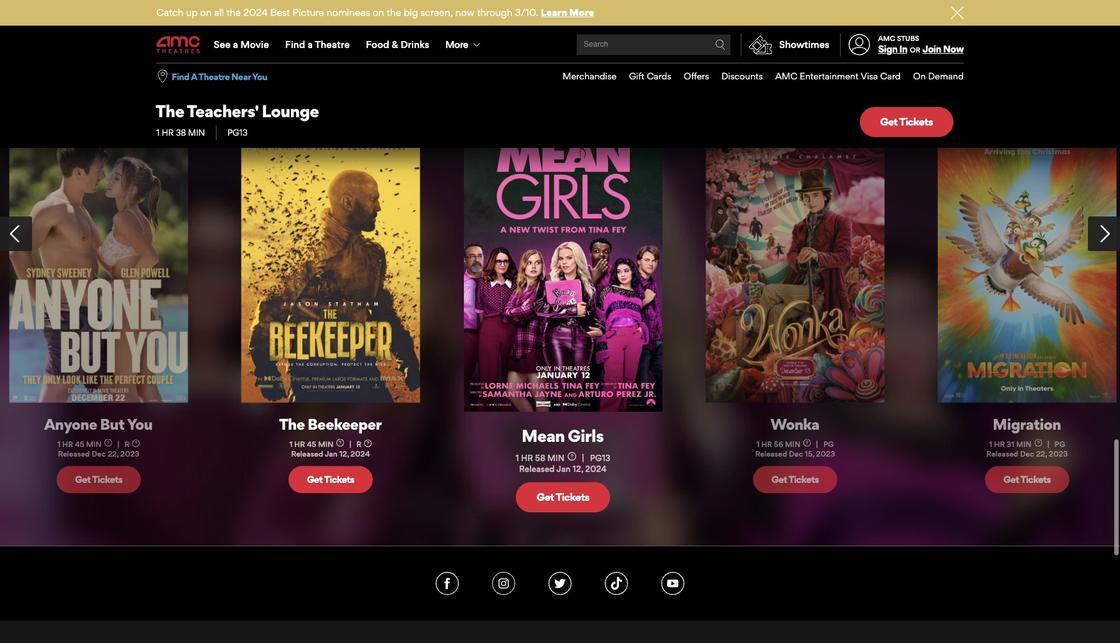 Task type: vqa. For each thing, say whether or not it's contained in the screenshot.
left the Entertainment
no



Task type: describe. For each thing, give the bounding box(es) containing it.
join now button
[[923, 43, 964, 55]]

in
[[900, 43, 908, 55]]

the for the teachers' lounge
[[156, 101, 184, 121]]

the beekeeper link
[[254, 415, 407, 434]]

get for anyone but you
[[75, 474, 90, 486]]

get tickets for migration
[[1004, 474, 1052, 486]]

catch
[[156, 6, 184, 19]]

showtimes link
[[741, 33, 830, 56]]

1 for wonka
[[757, 440, 760, 449]]

pg for migration
[[1056, 440, 1066, 449]]

sign in button
[[879, 43, 908, 55]]

movie
[[241, 38, 269, 51]]

45 for the
[[307, 440, 317, 449]]

released dec 22, 2023
[[58, 450, 139, 459]]

pg13 for pg13
[[228, 128, 248, 138]]

hr for wonka
[[762, 440, 773, 449]]

see a movie
[[214, 38, 269, 51]]

1 hr 31 min
[[990, 440, 1033, 449]]

gift cards link
[[617, 63, 672, 90]]

amc for sign
[[879, 34, 896, 43]]

get tickets for mean girls
[[537, 491, 590, 504]]

cards
[[647, 71, 672, 82]]

now playing
[[762, 54, 820, 67]]

food
[[366, 38, 390, 51]]

hr for mean girls
[[522, 453, 533, 464]]

up
[[186, 6, 198, 19]]

get tickets for the beekeeper
[[307, 474, 355, 486]]

min for mean girls
[[548, 453, 565, 464]]

tickets for wonka
[[789, 474, 820, 486]]

migration link
[[952, 415, 1104, 434]]

movie poster for migration image
[[939, 135, 1118, 403]]

join
[[923, 43, 942, 55]]

movie poster for anyone but you image
[[9, 135, 188, 403]]

but
[[100, 415, 124, 434]]

movie poster for the beekeeper image
[[242, 135, 420, 403]]

1 horizontal spatial more
[[570, 6, 595, 19]]

on demand link
[[901, 63, 964, 90]]

mean girls link
[[478, 426, 648, 446]]

showtimes image
[[742, 33, 780, 56]]

movie poster for mean girls image
[[464, 114, 663, 412]]

amc instagram image
[[492, 572, 516, 596]]

now playing button
[[761, 53, 822, 70]]

catch up on all the 2024 best picture nominees on the big screen, now through 3/10. learn more
[[156, 6, 595, 19]]

theatre for a
[[199, 71, 230, 82]]

get for migration
[[1004, 474, 1020, 486]]

released for mean girls
[[520, 464, 555, 475]]

lounge
[[262, 101, 319, 121]]

0 horizontal spatial you
[[127, 415, 152, 434]]

1 22, from the left
[[107, 450, 118, 459]]

menu containing more
[[156, 27, 964, 63]]

2 the from the left
[[387, 6, 401, 19]]

more information about image for migration
[[1036, 439, 1043, 447]]

released for wonka
[[756, 450, 788, 459]]

showtimes
[[780, 38, 830, 51]]

merchandise link
[[551, 63, 617, 90]]

stubs
[[898, 34, 920, 43]]

drinks
[[401, 38, 430, 51]]

more button
[[438, 27, 491, 63]]

demand for "on demand" link
[[929, 71, 964, 82]]

get tickets down card
[[881, 116, 934, 128]]

31
[[1008, 440, 1016, 449]]

more inside button
[[446, 38, 468, 51]]

nominees
[[327, 6, 370, 19]]

&
[[392, 38, 399, 51]]

wonka
[[771, 415, 820, 434]]

merchandise
[[563, 71, 617, 82]]

see a movie link
[[206, 27, 277, 63]]

get tickets link for the beekeeper
[[289, 467, 373, 494]]

learn
[[541, 6, 568, 19]]

pg released dec 15, 2023
[[756, 440, 836, 459]]

on for on demand button
[[901, 54, 915, 67]]

r for beekeeper
[[357, 440, 362, 449]]

more information about image for anyone but you
[[104, 439, 112, 447]]

amc entertainment visa card
[[776, 71, 901, 82]]

now inside button
[[762, 54, 785, 67]]

user profile image
[[842, 34, 878, 56]]

1 hr 58 min button
[[516, 453, 577, 464]]

hr left 38
[[162, 128, 174, 138]]

screen,
[[421, 6, 453, 19]]

now
[[456, 6, 475, 19]]

sign
[[879, 43, 898, 55]]

see
[[214, 38, 231, 51]]

wonka link
[[719, 415, 872, 434]]

card
[[881, 71, 901, 82]]

get tickets for anyone but you
[[75, 474, 122, 486]]

1 hr 56 min
[[757, 440, 801, 449]]

1 on from the left
[[200, 6, 212, 19]]

min for migration
[[1017, 440, 1033, 449]]

r button for but
[[124, 440, 140, 449]]

food & drinks link
[[358, 27, 438, 63]]

get tickets for wonka
[[772, 474, 820, 486]]

get tickets link down card
[[860, 107, 954, 137]]

find a theatre link
[[277, 27, 358, 63]]

gift cards
[[630, 71, 672, 82]]

1 for mean girls
[[516, 453, 520, 464]]

the beekeeper
[[279, 415, 382, 434]]

movies
[[155, 51, 247, 86]]

hr for the beekeeper
[[295, 440, 305, 449]]

pg13 released jan 12, 2024
[[520, 453, 611, 475]]

tickets for migration
[[1022, 474, 1052, 486]]

girls
[[568, 426, 604, 446]]

a for movie
[[233, 38, 238, 51]]

1 the from the left
[[226, 6, 241, 19]]

visa
[[861, 71, 879, 82]]

tickets down "on demand" link
[[900, 116, 934, 128]]

jan inside pg13 released jan 12, 2024
[[557, 464, 571, 475]]

pg released dec 22, 2023
[[988, 440, 1069, 459]]

0 vertical spatial 2024
[[244, 6, 268, 19]]

mean girls
[[522, 426, 604, 446]]

soon
[[868, 54, 892, 67]]

anyone but you
[[44, 415, 152, 434]]

38
[[176, 128, 186, 138]]

playing
[[787, 54, 820, 67]]

demand for on demand button
[[917, 54, 957, 67]]

sign in or join amc stubs element
[[840, 27, 964, 63]]

r for but
[[124, 440, 129, 449]]

get tickets link for migration
[[986, 467, 1070, 494]]

picture
[[293, 6, 324, 19]]

15,
[[805, 450, 815, 459]]

mean
[[522, 426, 565, 446]]

min for the beekeeper
[[318, 440, 334, 449]]

released for migration
[[988, 450, 1019, 459]]

amc entertainment visa card link
[[763, 63, 901, 90]]

get for mean girls
[[537, 491, 554, 504]]

learn more link
[[541, 6, 595, 19]]

big
[[404, 6, 418, 19]]

1 hr 58 min
[[516, 453, 565, 464]]

45 for anyone
[[75, 440, 84, 449]]

22, inside pg released dec 22, 2023
[[1037, 450, 1048, 459]]

gift
[[630, 71, 645, 82]]

get for wonka
[[772, 474, 788, 486]]

min for anyone but you
[[86, 440, 101, 449]]

released jan 12, 2024
[[292, 450, 370, 459]]

anyone
[[44, 415, 97, 434]]

teachers'
[[187, 101, 259, 121]]

find a theatre
[[285, 38, 350, 51]]

search the AMC website text field
[[582, 40, 716, 50]]

theatre for a
[[315, 38, 350, 51]]

1 for migration
[[990, 440, 993, 449]]

amc facebook image
[[436, 572, 459, 596]]

tickets for mean girls
[[556, 491, 590, 504]]

through
[[477, 6, 513, 19]]



Task type: locate. For each thing, give the bounding box(es) containing it.
1 vertical spatial jan
[[557, 464, 571, 475]]

find a theatre near you button
[[172, 70, 268, 83]]

amc stubs sign in or join now
[[879, 34, 964, 55]]

1 horizontal spatial 22,
[[1037, 450, 1048, 459]]

0 horizontal spatial the
[[226, 6, 241, 19]]

dec down 1 hr 31 min
[[1021, 450, 1035, 459]]

1 2023 from the left
[[120, 450, 139, 459]]

1 vertical spatial the
[[279, 415, 305, 434]]

min right 38
[[188, 128, 205, 138]]

released down anyone
[[58, 450, 90, 459]]

anyone but you link
[[22, 415, 174, 434]]

min up released jan 12, 2024
[[318, 440, 334, 449]]

amc facebook image
[[436, 572, 459, 596]]

released
[[58, 450, 90, 459], [292, 450, 323, 459], [756, 450, 788, 459], [988, 450, 1019, 459], [520, 464, 555, 475]]

amc twitter image
[[549, 572, 572, 596], [549, 572, 572, 596]]

2023 for wonka
[[817, 450, 836, 459]]

pg13 down the teachers' lounge
[[228, 128, 248, 138]]

amc inside amc stubs sign in or join now
[[879, 34, 896, 43]]

amc tiktok image
[[605, 572, 628, 596], [605, 572, 628, 596]]

0 horizontal spatial now
[[762, 54, 785, 67]]

2 horizontal spatial dec
[[1021, 450, 1035, 459]]

0 vertical spatial demand
[[917, 54, 957, 67]]

hr for migration
[[995, 440, 1006, 449]]

0 vertical spatial more
[[570, 6, 595, 19]]

jan down the beekeeper
[[325, 450, 338, 459]]

get tickets link for mean girls
[[516, 483, 610, 513]]

get tickets link down 15,
[[754, 467, 838, 494]]

pg
[[824, 440, 835, 449], [1056, 440, 1066, 449]]

2 22, from the left
[[1037, 450, 1048, 459]]

movie poster for wonka image
[[706, 135, 885, 403]]

2 horizontal spatial 2024
[[586, 464, 607, 475]]

tickets down 15,
[[789, 474, 820, 486]]

1 horizontal spatial r button
[[357, 440, 372, 449]]

1 for anyone but you
[[57, 440, 60, 449]]

on
[[200, 6, 212, 19], [373, 6, 384, 19]]

on demand button
[[900, 53, 958, 70]]

get tickets link for anyone but you
[[56, 467, 141, 494]]

pg for wonka
[[824, 440, 835, 449]]

0 horizontal spatial 12,
[[340, 450, 349, 459]]

find inside button
[[172, 71, 189, 82]]

1 horizontal spatial theatre
[[315, 38, 350, 51]]

58
[[536, 453, 546, 464]]

0 horizontal spatial theatre
[[199, 71, 230, 82]]

menu containing merchandise
[[551, 63, 964, 90]]

find for find a theatre
[[285, 38, 305, 51]]

1 45 from the left
[[75, 440, 84, 449]]

coming soon button
[[828, 53, 894, 70]]

hr left 56
[[762, 440, 773, 449]]

tickets down released jan 12, 2024
[[324, 474, 355, 486]]

movies at amc
[[155, 51, 347, 86]]

more information about image inside r button
[[132, 440, 140, 448]]

migration
[[994, 415, 1062, 434]]

tickets down "released dec 22, 2023"
[[92, 474, 122, 486]]

offers
[[684, 71, 710, 82]]

more information about image for the beekeeper
[[337, 439, 344, 447]]

1 hr 45 min button down anyone but you
[[57, 439, 112, 450]]

0 horizontal spatial 45
[[75, 440, 84, 449]]

1 vertical spatial theatre
[[199, 71, 230, 82]]

theatre inside button
[[199, 71, 230, 82]]

hr left 58 at bottom
[[522, 453, 533, 464]]

0 horizontal spatial r
[[124, 440, 129, 449]]

1 vertical spatial more
[[446, 38, 468, 51]]

get for the beekeeper
[[307, 474, 323, 486]]

min right 56
[[786, 440, 801, 449]]

dec inside pg released dec 22, 2023
[[1021, 450, 1035, 459]]

2 horizontal spatial amc
[[879, 34, 896, 43]]

1 horizontal spatial r
[[357, 440, 362, 449]]

r button up "released dec 22, 2023"
[[124, 440, 140, 449]]

1 r from the left
[[124, 440, 129, 449]]

more information about image
[[804, 439, 812, 447], [365, 440, 372, 448], [568, 453, 577, 461]]

on for "on demand" link
[[914, 71, 927, 82]]

r button for beekeeper
[[357, 440, 372, 449]]

0 horizontal spatial pg
[[824, 440, 835, 449]]

a down picture
[[308, 38, 313, 51]]

demand
[[917, 54, 957, 67], [929, 71, 964, 82]]

menu down showtimes image
[[551, 63, 964, 90]]

find left a
[[172, 71, 189, 82]]

dec inside the pg released dec 15, 2023
[[790, 450, 804, 459]]

all
[[214, 6, 224, 19]]

hr down anyone
[[62, 440, 73, 449]]

1 vertical spatial pg13
[[590, 453, 611, 464]]

45
[[75, 440, 84, 449], [307, 440, 317, 449]]

get tickets link down "released dec 22, 2023"
[[56, 467, 141, 494]]

a
[[233, 38, 238, 51], [308, 38, 313, 51]]

hr left '31'
[[995, 440, 1006, 449]]

on demand inside button
[[901, 54, 957, 67]]

0 horizontal spatial a
[[233, 38, 238, 51]]

min up "released dec 22, 2023"
[[86, 440, 101, 449]]

0 vertical spatial jan
[[325, 450, 338, 459]]

released down 1 hr 58 min
[[520, 464, 555, 475]]

1 1 hr 45 min from the left
[[57, 440, 101, 449]]

1 horizontal spatial jan
[[557, 464, 571, 475]]

get down card
[[881, 116, 898, 128]]

now right join in the top of the page
[[944, 43, 964, 55]]

pg inside pg released dec 22, 2023
[[1056, 440, 1066, 449]]

food & drinks
[[366, 38, 430, 51]]

released down the beekeeper link
[[292, 450, 323, 459]]

get tickets link down pg13 released jan 12, 2024
[[516, 483, 610, 513]]

pg down wonka 'link'
[[824, 440, 835, 449]]

1 vertical spatial on
[[914, 71, 927, 82]]

find for find a theatre near you
[[172, 71, 189, 82]]

1 vertical spatial menu
[[551, 63, 964, 90]]

3/10.
[[515, 6, 539, 19]]

2023 inside the pg released dec 15, 2023
[[817, 450, 836, 459]]

pg13 for pg13 released jan 12, 2024
[[590, 453, 611, 464]]

2 1 hr 45 min from the left
[[290, 440, 334, 449]]

1 for the beekeeper
[[290, 440, 293, 449]]

1 horizontal spatial the
[[279, 415, 305, 434]]

get tickets link down pg released dec 22, 2023 at the bottom right of page
[[986, 467, 1070, 494]]

you
[[252, 71, 268, 82], [127, 415, 152, 434]]

1 horizontal spatial the
[[387, 6, 401, 19]]

amc youtube image
[[662, 572, 685, 596], [662, 572, 685, 596]]

find down picture
[[285, 38, 305, 51]]

1 horizontal spatial 12,
[[573, 464, 584, 475]]

2023 for migration
[[1050, 450, 1069, 459]]

the
[[156, 101, 184, 121], [279, 415, 305, 434]]

1 hr 45 min up released jan 12, 2024
[[290, 440, 334, 449]]

released inside pg13 released jan 12, 2024
[[520, 464, 555, 475]]

1 horizontal spatial 1 hr 45 min
[[290, 440, 334, 449]]

0 horizontal spatial r button
[[124, 440, 140, 449]]

2 dec from the left
[[790, 450, 804, 459]]

amc instagram image
[[492, 572, 516, 596]]

on demand
[[901, 54, 957, 67], [914, 71, 964, 82]]

coming soon
[[829, 54, 892, 67]]

0 horizontal spatial the
[[156, 101, 184, 121]]

0 vertical spatial on demand
[[901, 54, 957, 67]]

1 vertical spatial 12,
[[573, 464, 584, 475]]

at
[[252, 51, 277, 86]]

2024 left best on the left top of page
[[244, 6, 268, 19]]

tickets down pg13 released jan 12, 2024
[[556, 491, 590, 504]]

0 horizontal spatial amc
[[281, 51, 347, 86]]

1 horizontal spatial amc
[[776, 71, 798, 82]]

entertainment
[[800, 71, 859, 82]]

jan
[[325, 450, 338, 459], [557, 464, 571, 475]]

2 r from the left
[[357, 440, 362, 449]]

1 inside 1 hr 56 min button
[[757, 440, 760, 449]]

tickets for anyone but you
[[92, 474, 122, 486]]

get down "released dec 22, 2023"
[[75, 474, 90, 486]]

tickets down pg released dec 22, 2023 at the bottom right of page
[[1022, 474, 1052, 486]]

dec for wonka
[[790, 450, 804, 459]]

jan down 1 hr 58 min
[[557, 464, 571, 475]]

0 vertical spatial you
[[252, 71, 268, 82]]

0 horizontal spatial 22,
[[107, 450, 118, 459]]

1 horizontal spatial a
[[308, 38, 313, 51]]

0 horizontal spatial 1 hr 45 min button
[[57, 439, 112, 450]]

footer
[[0, 546, 1121, 644]]

now
[[944, 43, 964, 55], [762, 54, 785, 67]]

12, down beekeeper
[[340, 450, 349, 459]]

get down the pg released dec 15, 2023
[[772, 474, 788, 486]]

a right see
[[233, 38, 238, 51]]

hr up released jan 12, 2024
[[295, 440, 305, 449]]

1 hr 45 min button for the
[[290, 439, 344, 450]]

0 vertical spatial pg13
[[228, 128, 248, 138]]

more information about image inside the 1 hr 58 min button
[[568, 453, 577, 461]]

1 vertical spatial you
[[127, 415, 152, 434]]

now left playing
[[762, 54, 785, 67]]

discounts link
[[710, 63, 763, 90]]

2 vertical spatial 2024
[[586, 464, 607, 475]]

1 down anyone
[[57, 440, 60, 449]]

tickets for the beekeeper
[[324, 474, 355, 486]]

the left "big"
[[387, 6, 401, 19]]

1 left 38
[[156, 128, 160, 138]]

on demand for on demand button
[[901, 54, 957, 67]]

discounts
[[722, 71, 763, 82]]

best
[[270, 6, 290, 19]]

1 horizontal spatial dec
[[790, 450, 804, 459]]

0 horizontal spatial on
[[200, 6, 212, 19]]

close this dialog image
[[1098, 619, 1111, 632]]

pg inside the pg released dec 15, 2023
[[824, 440, 835, 449]]

1 inside button
[[516, 453, 520, 464]]

12, down "girls"
[[573, 464, 584, 475]]

hr
[[162, 128, 174, 138], [62, 440, 73, 449], [295, 440, 305, 449], [762, 440, 773, 449], [995, 440, 1006, 449], [522, 453, 533, 464]]

a
[[191, 71, 197, 82]]

1 r button from the left
[[124, 440, 140, 449]]

more right learn
[[570, 6, 595, 19]]

1 horizontal spatial 1 hr 45 min button
[[290, 439, 344, 450]]

dec down anyone but you link
[[92, 450, 106, 459]]

the up 1 hr 38 min
[[156, 101, 184, 121]]

45 up released jan 12, 2024
[[307, 440, 317, 449]]

you right "near"
[[252, 71, 268, 82]]

1 vertical spatial 2024
[[351, 450, 370, 459]]

2023 inside pg released dec 22, 2023
[[1050, 450, 1069, 459]]

on
[[901, 54, 915, 67], [914, 71, 927, 82]]

2023 down but
[[120, 450, 139, 459]]

dec
[[92, 450, 106, 459], [790, 450, 804, 459], [1021, 450, 1035, 459]]

2 horizontal spatial more information about image
[[804, 439, 812, 447]]

2 45 from the left
[[307, 440, 317, 449]]

more down now
[[446, 38, 468, 51]]

0 horizontal spatial 2024
[[244, 6, 268, 19]]

find
[[285, 38, 305, 51], [172, 71, 189, 82]]

0 horizontal spatial 2023
[[120, 450, 139, 459]]

1 horizontal spatial 2023
[[817, 450, 836, 459]]

r button
[[124, 440, 140, 449], [357, 440, 372, 449]]

the up released jan 12, 2024
[[279, 415, 305, 434]]

more information about image down the "mean girls" link
[[568, 453, 577, 461]]

menu
[[156, 27, 964, 63], [551, 63, 964, 90]]

1 horizontal spatial find
[[285, 38, 305, 51]]

56
[[775, 440, 784, 449]]

amc up sign
[[879, 34, 896, 43]]

now inside amc stubs sign in or join now
[[944, 43, 964, 55]]

or
[[911, 46, 921, 55]]

22, down but
[[107, 450, 118, 459]]

on inside "on demand" link
[[914, 71, 927, 82]]

more information about image up 15,
[[804, 439, 812, 447]]

0 vertical spatial on
[[901, 54, 915, 67]]

2 pg from the left
[[1056, 440, 1066, 449]]

2023
[[120, 450, 139, 459], [817, 450, 836, 459], [1050, 450, 1069, 459]]

more information about image inside 1 hr 31 min button
[[1036, 439, 1043, 447]]

1 hr 45 min
[[57, 440, 101, 449], [290, 440, 334, 449]]

2023 down migration link
[[1050, 450, 1069, 459]]

0 horizontal spatial more information about image
[[365, 440, 372, 448]]

pg down migration link
[[1056, 440, 1066, 449]]

1 left 58 at bottom
[[516, 453, 520, 464]]

more information about image down beekeeper
[[365, 440, 372, 448]]

on right nominees
[[373, 6, 384, 19]]

1 hr 56 min button
[[757, 439, 812, 450]]

0 vertical spatial find
[[285, 38, 305, 51]]

1 a from the left
[[233, 38, 238, 51]]

1 inside 1 hr 31 min button
[[990, 440, 993, 449]]

released down 1 hr 31 min
[[988, 450, 1019, 459]]

1 hr 38 min
[[156, 128, 205, 138]]

get down released jan 12, 2024
[[307, 474, 323, 486]]

0 vertical spatial 12,
[[340, 450, 349, 459]]

1 horizontal spatial now
[[944, 43, 964, 55]]

get tickets down 15,
[[772, 474, 820, 486]]

the teachers' lounge
[[156, 101, 319, 121]]

1 hr 45 min for anyone
[[57, 440, 101, 449]]

get down pg released dec 22, 2023 at the bottom right of page
[[1004, 474, 1020, 486]]

amc for visa
[[776, 71, 798, 82]]

0 vertical spatial theatre
[[315, 38, 350, 51]]

1
[[156, 128, 160, 138], [57, 440, 60, 449], [290, 440, 293, 449], [757, 440, 760, 449], [990, 440, 993, 449], [516, 453, 520, 464]]

near
[[232, 71, 251, 82]]

1 hr 31 min button
[[990, 439, 1043, 450]]

0 vertical spatial the
[[156, 101, 184, 121]]

min right '31'
[[1017, 440, 1033, 449]]

get tickets link down released jan 12, 2024
[[289, 467, 373, 494]]

released inside the pg released dec 15, 2023
[[756, 450, 788, 459]]

0 horizontal spatial jan
[[325, 450, 338, 459]]

on demand for "on demand" link
[[914, 71, 964, 82]]

amc
[[879, 34, 896, 43], [281, 51, 347, 86], [776, 71, 798, 82]]

r button down beekeeper
[[357, 440, 372, 449]]

1 horizontal spatial 45
[[307, 440, 317, 449]]

theatre down nominees
[[315, 38, 350, 51]]

min
[[188, 128, 205, 138], [86, 440, 101, 449], [318, 440, 334, 449], [786, 440, 801, 449], [1017, 440, 1033, 449], [548, 453, 565, 464]]

1 horizontal spatial pg13
[[590, 453, 611, 464]]

2 horizontal spatial 2023
[[1050, 450, 1069, 459]]

1 hr 45 min button down the beekeeper link
[[290, 439, 344, 450]]

get tickets down pg13 released jan 12, 2024
[[537, 491, 590, 504]]

released down 1 hr 56 min
[[756, 450, 788, 459]]

12,
[[340, 450, 349, 459], [573, 464, 584, 475]]

you inside find a theatre near you button
[[252, 71, 268, 82]]

more information about image inside 1 hr 56 min button
[[804, 439, 812, 447]]

22, down migration link
[[1037, 450, 1048, 459]]

get down pg13 released jan 12, 2024
[[537, 491, 554, 504]]

0 horizontal spatial more
[[446, 38, 468, 51]]

coming
[[829, 54, 866, 67]]

r up "released dec 22, 2023"
[[124, 440, 129, 449]]

2024 down "girls"
[[586, 464, 607, 475]]

1 hr 45 min up "released dec 22, 2023"
[[57, 440, 101, 449]]

0 vertical spatial menu
[[156, 27, 964, 63]]

1 horizontal spatial you
[[252, 71, 268, 82]]

more information about image for wonka
[[804, 439, 812, 447]]

r down beekeeper
[[357, 440, 362, 449]]

dec for migration
[[1021, 450, 1035, 459]]

1 up released jan 12, 2024
[[290, 440, 293, 449]]

1 left 56
[[757, 440, 760, 449]]

min for wonka
[[786, 440, 801, 449]]

dec left 15,
[[790, 450, 804, 459]]

get tickets
[[881, 116, 934, 128], [75, 474, 122, 486], [307, 474, 355, 486], [772, 474, 820, 486], [1004, 474, 1052, 486], [537, 491, 590, 504]]

1 horizontal spatial more information about image
[[568, 453, 577, 461]]

1 left '31'
[[990, 440, 993, 449]]

0 horizontal spatial dec
[[92, 450, 106, 459]]

2 a from the left
[[308, 38, 313, 51]]

1 vertical spatial find
[[172, 71, 189, 82]]

pg13 inside pg13 released jan 12, 2024
[[590, 453, 611, 464]]

a for theatre
[[308, 38, 313, 51]]

min right 58 at bottom
[[548, 453, 565, 464]]

get tickets link for wonka
[[754, 467, 838, 494]]

2 1 hr 45 min button from the left
[[290, 439, 344, 450]]

the
[[226, 6, 241, 19], [387, 6, 401, 19]]

12, inside pg13 released jan 12, 2024
[[573, 464, 584, 475]]

offers link
[[672, 63, 710, 90]]

get tickets down released jan 12, 2024
[[307, 474, 355, 486]]

0 horizontal spatial find
[[172, 71, 189, 82]]

1 dec from the left
[[92, 450, 106, 459]]

on inside on demand button
[[901, 54, 915, 67]]

1 vertical spatial on demand
[[914, 71, 964, 82]]

demand inside button
[[917, 54, 957, 67]]

1 pg from the left
[[824, 440, 835, 449]]

you right but
[[127, 415, 152, 434]]

2024 inside pg13 released jan 12, 2024
[[586, 464, 607, 475]]

1 horizontal spatial pg
[[1056, 440, 1066, 449]]

2 2023 from the left
[[817, 450, 836, 459]]

2024 down beekeeper
[[351, 450, 370, 459]]

on left all
[[200, 6, 212, 19]]

submit search icon image
[[716, 40, 726, 50]]

2 on from the left
[[373, 6, 384, 19]]

1 vertical spatial demand
[[929, 71, 964, 82]]

3 dec from the left
[[1021, 450, 1035, 459]]

amc logo image
[[156, 36, 201, 54], [156, 36, 201, 54]]

1 hr 45 min for the
[[290, 440, 334, 449]]

hr for anyone but you
[[62, 440, 73, 449]]

beekeeper
[[308, 415, 382, 434]]

released inside pg released dec 22, 2023
[[988, 450, 1019, 459]]

2 r button from the left
[[357, 440, 372, 449]]

get tickets down pg released dec 22, 2023 at the bottom right of page
[[1004, 474, 1052, 486]]

3 2023 from the left
[[1050, 450, 1069, 459]]

menu down learn
[[156, 27, 964, 63]]

1 horizontal spatial on
[[373, 6, 384, 19]]

1 horizontal spatial 2024
[[351, 450, 370, 459]]

tickets
[[900, 116, 934, 128], [92, 474, 122, 486], [324, 474, 355, 486], [789, 474, 820, 486], [1022, 474, 1052, 486], [556, 491, 590, 504]]

the right all
[[226, 6, 241, 19]]

1 hr 45 min button for anyone
[[57, 439, 112, 450]]

more information about image for mean girls
[[568, 453, 577, 461]]

pg13 down "girls"
[[590, 453, 611, 464]]

theatre right a
[[199, 71, 230, 82]]

more information about image
[[104, 439, 112, 447], [337, 439, 344, 447], [1036, 439, 1043, 447], [132, 440, 140, 448]]

r
[[124, 440, 129, 449], [357, 440, 362, 449]]

the for the beekeeper
[[279, 415, 305, 434]]

45 up "released dec 22, 2023"
[[75, 440, 84, 449]]

0 horizontal spatial 1 hr 45 min
[[57, 440, 101, 449]]

amc down now playing button
[[776, 71, 798, 82]]

amc down find a theatre
[[281, 51, 347, 86]]

1 1 hr 45 min button from the left
[[57, 439, 112, 450]]

0 horizontal spatial pg13
[[228, 128, 248, 138]]

find a theatre near you
[[172, 71, 268, 82]]



